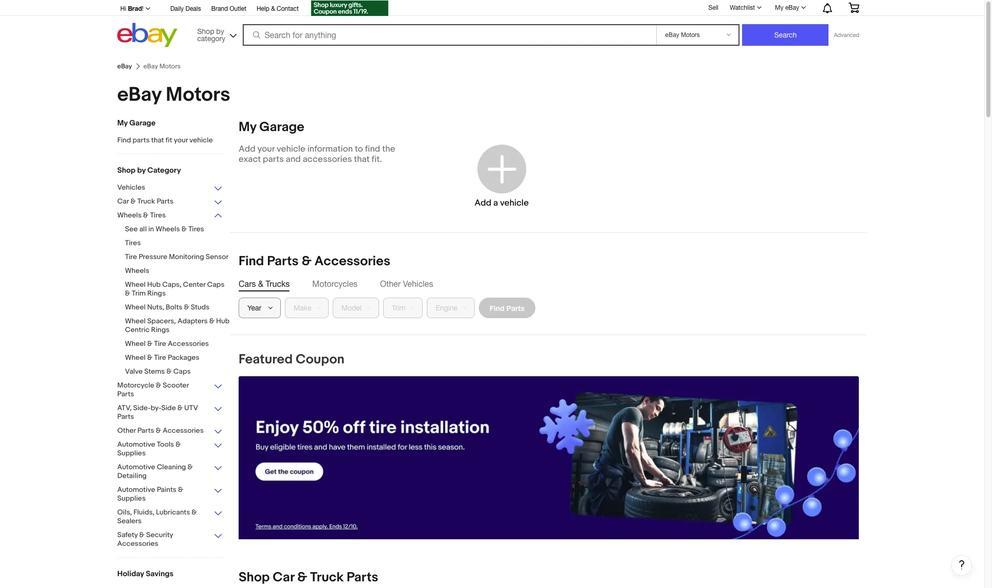 Task type: describe. For each thing, give the bounding box(es) containing it.
1 supplies from the top
[[117, 449, 146, 458]]

and
[[286, 154, 301, 165]]

enjoy 50% off tire installation image
[[239, 377, 859, 540]]

to
[[355, 144, 363, 154]]

detailing
[[117, 472, 147, 481]]

car & truck parts button
[[117, 197, 223, 207]]

safety
[[117, 531, 138, 540]]

holiday
[[117, 570, 144, 579]]

ebay for ebay
[[117, 62, 132, 71]]

holiday savings
[[117, 570, 174, 579]]

2 vertical spatial wheels
[[125, 267, 149, 275]]

caps,
[[162, 280, 182, 289]]

scooter
[[163, 381, 189, 390]]

atv,
[[117, 404, 132, 413]]

add a vehicle button
[[438, 130, 566, 222]]

vehicles button
[[117, 183, 223, 193]]

add for add a vehicle
[[475, 198, 492, 208]]

help
[[257, 5, 270, 12]]

exact
[[239, 154, 261, 165]]

my inside account "navigation"
[[776, 4, 784, 11]]

0 horizontal spatial my garage
[[117, 118, 156, 128]]

vehicles inside vehicles car & truck parts wheels & tires see all in wheels & tires tires tire pressure monitoring sensor wheels wheel hub caps, center caps & trim rings wheel nuts, bolts & studs wheel spacers, adapters & hub centric rings wheel & tire accessories wheel & tire packages valve stems & caps motorcycle & scooter parts atv, side-by-side & utv parts other parts & accessories automotive tools & supplies automotive cleaning & detailing automotive paints & supplies oils, fluids, lubricants & sealers safety & security accessories
[[117, 183, 145, 192]]

utv
[[184, 404, 198, 413]]

stems
[[144, 367, 165, 376]]

1 horizontal spatial caps
[[207, 280, 225, 289]]

find for find parts
[[490, 304, 505, 313]]

your shopping cart image
[[849, 3, 860, 13]]

0 horizontal spatial vehicle
[[190, 136, 213, 145]]

2 vertical spatial tires
[[125, 239, 141, 248]]

accessories down sealers
[[117, 540, 158, 549]]

cars
[[239, 279, 256, 289]]

centric
[[125, 326, 150, 335]]

safety & security accessories button
[[117, 531, 223, 550]]

motors
[[166, 83, 230, 107]]

atv, side-by-side & utv parts button
[[117, 404, 223, 423]]

truck for shop
[[310, 570, 344, 586]]

advanced
[[834, 32, 860, 38]]

vehicles car & truck parts wheels & tires see all in wheels & tires tires tire pressure monitoring sensor wheels wheel hub caps, center caps & trim rings wheel nuts, bolts & studs wheel spacers, adapters & hub centric rings wheel & tire accessories wheel & tire packages valve stems & caps motorcycle & scooter parts atv, side-by-side & utv parts other parts & accessories automotive tools & supplies automotive cleaning & detailing automotive paints & supplies oils, fluids, lubricants & sealers safety & security accessories
[[117, 183, 230, 549]]

& inside account "navigation"
[[271, 5, 275, 12]]

tires link
[[125, 239, 231, 249]]

the
[[382, 144, 396, 154]]

accessories
[[303, 154, 352, 165]]

see
[[125, 225, 138, 234]]

2 supplies from the top
[[117, 495, 146, 503]]

tire pressure monitoring sensor link
[[125, 253, 231, 262]]

car for shop
[[273, 570, 295, 586]]

main content containing my garage
[[231, 119, 973, 589]]

find parts button
[[479, 298, 536, 319]]

brand outlet
[[211, 5, 246, 12]]

motorcycle & scooter parts button
[[117, 381, 223, 400]]

category
[[197, 34, 226, 42]]

spacers,
[[147, 317, 176, 326]]

your inside add your vehicle information to find the exact parts and accessories that fit.
[[258, 144, 275, 154]]

lubricants
[[156, 508, 190, 517]]

sensor
[[206, 253, 229, 261]]

help & contact
[[257, 5, 299, 12]]

side-
[[133, 404, 151, 413]]

oils, fluids, lubricants & sealers button
[[117, 508, 223, 527]]

motorcycle
[[117, 381, 154, 390]]

contact
[[277, 5, 299, 12]]

all
[[139, 225, 147, 234]]

shop for shop by category
[[197, 27, 214, 35]]

find parts that fit your vehicle
[[117, 136, 213, 145]]

wheel hub caps, center caps & trim rings link
[[125, 280, 231, 299]]

paints
[[157, 486, 177, 495]]

shop by category
[[197, 27, 226, 42]]

0 vertical spatial tire
[[125, 253, 137, 261]]

cars & trucks
[[239, 279, 290, 289]]

find for find parts & accessories
[[239, 254, 264, 270]]

1 automotive from the top
[[117, 441, 155, 449]]

0 vertical spatial rings
[[147, 289, 166, 298]]

wheel & tire packages link
[[125, 354, 231, 363]]

fit.
[[372, 154, 382, 165]]

other vehicles
[[380, 279, 433, 289]]

valve
[[125, 367, 143, 376]]

cleaning
[[157, 463, 186, 472]]

other parts & accessories button
[[117, 427, 223, 436]]

shop by category button
[[193, 23, 239, 45]]

see all in wheels & tires link
[[125, 225, 231, 235]]

wheel spacers, adapters & hub centric rings link
[[125, 317, 231, 336]]

automotive cleaning & detailing button
[[117, 463, 223, 482]]

monitoring
[[169, 253, 204, 261]]

Search for anything text field
[[244, 25, 655, 45]]

1 vertical spatial rings
[[151, 326, 170, 335]]

center
[[183, 280, 206, 289]]

1 horizontal spatial my garage
[[239, 119, 305, 135]]

tools
[[157, 441, 174, 449]]

tab list containing cars & trucks
[[239, 278, 859, 290]]

sell
[[709, 4, 719, 11]]

automotive paints & supplies button
[[117, 486, 223, 504]]

daily
[[170, 5, 184, 12]]

add your vehicle information to find the exact parts and accessories that fit.
[[239, 144, 396, 165]]

wheels & tires button
[[117, 211, 223, 221]]

my ebay link
[[770, 2, 811, 14]]

3 automotive from the top
[[117, 486, 155, 495]]

shop by category
[[117, 166, 181, 175]]

trim
[[132, 289, 146, 298]]

ebay motors
[[117, 83, 230, 107]]

find parts
[[490, 304, 525, 313]]



Task type: locate. For each thing, give the bounding box(es) containing it.
2 vertical spatial tire
[[154, 354, 166, 362]]

0 horizontal spatial other
[[117, 427, 136, 435]]

5 wheel from the top
[[125, 354, 146, 362]]

1 horizontal spatial truck
[[310, 570, 344, 586]]

None submit
[[743, 24, 829, 46]]

find parts & accessories
[[239, 254, 391, 270]]

information
[[308, 144, 353, 154]]

accessories up "motorcycles"
[[315, 254, 391, 270]]

0 vertical spatial add
[[239, 144, 256, 154]]

None text field
[[239, 377, 859, 540]]

tires up tires link
[[188, 225, 204, 234]]

car inside vehicles car & truck parts wheels & tires see all in wheels & tires tires tire pressure monitoring sensor wheels wheel hub caps, center caps & trim rings wheel nuts, bolts & studs wheel spacers, adapters & hub centric rings wheel & tire accessories wheel & tire packages valve stems & caps motorcycle & scooter parts atv, side-by-side & utv parts other parts & accessories automotive tools & supplies automotive cleaning & detailing automotive paints & supplies oils, fluids, lubricants & sealers safety & security accessories
[[117, 197, 129, 206]]

wheels down pressure
[[125, 267, 149, 275]]

daily deals
[[170, 5, 201, 12]]

0 horizontal spatial parts
[[133, 136, 150, 145]]

wheel & tire accessories link
[[125, 340, 231, 349]]

automotive down detailing
[[117, 486, 155, 495]]

1 vertical spatial tire
[[154, 340, 166, 348]]

1 horizontal spatial parts
[[263, 154, 284, 165]]

2 wheel from the top
[[125, 303, 146, 312]]

add left a
[[475, 198, 492, 208]]

2 vertical spatial shop
[[239, 570, 270, 586]]

wheel up the 'valve'
[[125, 354, 146, 362]]

automotive tools & supplies button
[[117, 441, 223, 459]]

wheel
[[125, 280, 146, 289], [125, 303, 146, 312], [125, 317, 146, 326], [125, 340, 146, 348], [125, 354, 146, 362]]

1 vertical spatial vehicles
[[403, 279, 433, 289]]

sell link
[[704, 4, 724, 11]]

rings
[[147, 289, 166, 298], [151, 326, 170, 335]]

my garage up find parts that fit your vehicle
[[117, 118, 156, 128]]

brad
[[128, 5, 142, 12]]

other inside vehicles car & truck parts wheels & tires see all in wheels & tires tires tire pressure monitoring sensor wheels wheel hub caps, center caps & trim rings wheel nuts, bolts & studs wheel spacers, adapters & hub centric rings wheel & tire accessories wheel & tire packages valve stems & caps motorcycle & scooter parts atv, side-by-side & utv parts other parts & accessories automotive tools & supplies automotive cleaning & detailing automotive paints & supplies oils, fluids, lubricants & sealers safety & security accessories
[[117, 427, 136, 435]]

1 horizontal spatial car
[[273, 570, 295, 586]]

daily deals link
[[170, 4, 201, 15]]

vehicle for add a vehicle
[[500, 198, 529, 208]]

& inside tab list
[[258, 279, 264, 289]]

my garage
[[117, 118, 156, 128], [239, 119, 305, 135]]

car
[[117, 197, 129, 206], [273, 570, 295, 586]]

wheels
[[117, 211, 142, 220], [156, 225, 180, 234], [125, 267, 149, 275]]

0 horizontal spatial tires
[[125, 239, 141, 248]]

1 horizontal spatial by
[[216, 27, 224, 35]]

sealers
[[117, 517, 142, 526]]

tire down spacers,
[[154, 340, 166, 348]]

side
[[161, 404, 176, 413]]

wheel down the trim
[[125, 303, 146, 312]]

0 horizontal spatial shop
[[117, 166, 136, 175]]

parts left 'fit' at the top of the page
[[133, 136, 150, 145]]

vehicle inside button
[[500, 198, 529, 208]]

none submit inside shop by category banner
[[743, 24, 829, 46]]

add for add your vehicle information to find the exact parts and accessories that fit.
[[239, 144, 256, 154]]

find
[[117, 136, 131, 145], [239, 254, 264, 270], [490, 304, 505, 313]]

0 vertical spatial wheels
[[117, 211, 142, 220]]

1 vertical spatial caps
[[173, 367, 191, 376]]

add a vehicle
[[475, 198, 529, 208]]

1 vertical spatial truck
[[310, 570, 344, 586]]

caps down 'packages'
[[173, 367, 191, 376]]

your left and
[[258, 144, 275, 154]]

2 vertical spatial ebay
[[117, 83, 161, 107]]

watchlist
[[730, 4, 756, 11]]

ebay for ebay motors
[[117, 83, 161, 107]]

0 horizontal spatial car
[[117, 197, 129, 206]]

0 vertical spatial shop
[[197, 27, 214, 35]]

brand outlet link
[[211, 4, 246, 15]]

1 vertical spatial automotive
[[117, 463, 155, 472]]

1 horizontal spatial garage
[[260, 119, 305, 135]]

that inside add your vehicle information to find the exact parts and accessories that fit.
[[354, 154, 370, 165]]

0 vertical spatial car
[[117, 197, 129, 206]]

featured coupon
[[239, 352, 345, 368]]

supplies
[[117, 449, 146, 458], [117, 495, 146, 503]]

add inside add your vehicle information to find the exact parts and accessories that fit.
[[239, 144, 256, 154]]

0 vertical spatial hub
[[147, 280, 161, 289]]

my up find parts that fit your vehicle
[[117, 118, 128, 128]]

by for category
[[137, 166, 146, 175]]

1 vertical spatial that
[[354, 154, 370, 165]]

0 vertical spatial truck
[[137, 197, 155, 206]]

0 horizontal spatial by
[[137, 166, 146, 175]]

parts left and
[[263, 154, 284, 165]]

1 horizontal spatial tires
[[150, 211, 166, 220]]

1 horizontal spatial add
[[475, 198, 492, 208]]

help & contact link
[[257, 4, 299, 15]]

1 vertical spatial shop
[[117, 166, 136, 175]]

2 horizontal spatial tires
[[188, 225, 204, 234]]

1 vertical spatial parts
[[263, 154, 284, 165]]

by down brand
[[216, 27, 224, 35]]

parts inside button
[[507, 304, 525, 313]]

0 vertical spatial by
[[216, 27, 224, 35]]

add left and
[[239, 144, 256, 154]]

1 vertical spatial wheels
[[156, 225, 180, 234]]

1 horizontal spatial hub
[[216, 317, 230, 326]]

wheel nuts, bolts & studs link
[[125, 303, 231, 313]]

shop inside the shop by category
[[197, 27, 214, 35]]

1 vertical spatial car
[[273, 570, 295, 586]]

1 horizontal spatial your
[[258, 144, 275, 154]]

rings up the wheel & tire accessories link at bottom left
[[151, 326, 170, 335]]

by inside the shop by category
[[216, 27, 224, 35]]

truck for vehicles
[[137, 197, 155, 206]]

truck inside main content
[[310, 570, 344, 586]]

wheels up see
[[117, 211, 142, 220]]

ebay
[[786, 4, 800, 11], [117, 62, 132, 71], [117, 83, 161, 107]]

0 vertical spatial automotive
[[117, 441, 155, 449]]

deals
[[186, 5, 201, 12]]

hi
[[120, 5, 126, 12]]

1 horizontal spatial other
[[380, 279, 401, 289]]

wheel left spacers,
[[125, 317, 146, 326]]

that inside the find parts that fit your vehicle link
[[151, 136, 164, 145]]

0 horizontal spatial your
[[174, 136, 188, 145]]

my inside main content
[[239, 119, 257, 135]]

1 horizontal spatial that
[[354, 154, 370, 165]]

that left "fit."
[[354, 154, 370, 165]]

vehicle right a
[[500, 198, 529, 208]]

1 horizontal spatial vehicle
[[277, 144, 306, 154]]

tire
[[125, 253, 137, 261], [154, 340, 166, 348], [154, 354, 166, 362]]

2 horizontal spatial my
[[776, 4, 784, 11]]

other inside tab list
[[380, 279, 401, 289]]

parts
[[133, 136, 150, 145], [263, 154, 284, 165]]

0 vertical spatial supplies
[[117, 449, 146, 458]]

outlet
[[230, 5, 246, 12]]

advanced link
[[829, 25, 865, 45]]

1 vertical spatial tires
[[188, 225, 204, 234]]

hub right the trim
[[147, 280, 161, 289]]

wheel down centric
[[125, 340, 146, 348]]

automotive left cleaning
[[117, 463, 155, 472]]

find
[[365, 144, 380, 154]]

watchlist link
[[725, 2, 767, 14]]

valve stems & caps link
[[125, 367, 231, 377]]

tire left pressure
[[125, 253, 137, 261]]

1 vertical spatial add
[[475, 198, 492, 208]]

by
[[216, 27, 224, 35], [137, 166, 146, 175]]

pressure
[[139, 253, 167, 261]]

my right watchlist link
[[776, 4, 784, 11]]

shop for shop car & truck parts
[[239, 570, 270, 586]]

0 horizontal spatial hub
[[147, 280, 161, 289]]

tires down see
[[125, 239, 141, 248]]

automotive left the tools
[[117, 441, 155, 449]]

accessories down atv, side-by-side & utv parts dropdown button
[[163, 427, 204, 435]]

0 horizontal spatial my
[[117, 118, 128, 128]]

tire up stems
[[154, 354, 166, 362]]

fluids,
[[134, 508, 154, 517]]

nuts,
[[147, 303, 164, 312]]

1 horizontal spatial vehicles
[[403, 279, 433, 289]]

0 horizontal spatial garage
[[129, 118, 156, 128]]

studs
[[191, 303, 210, 312]]

supplies up detailing
[[117, 449, 146, 458]]

tab list
[[239, 278, 859, 290]]

vehicle right 'fit' at the top of the page
[[190, 136, 213, 145]]

1 horizontal spatial my
[[239, 119, 257, 135]]

0 vertical spatial that
[[151, 136, 164, 145]]

in
[[148, 225, 154, 234]]

by-
[[151, 404, 161, 413]]

garage up find parts that fit your vehicle
[[129, 118, 156, 128]]

0 vertical spatial find
[[117, 136, 131, 145]]

1 horizontal spatial shop
[[197, 27, 214, 35]]

1 vertical spatial supplies
[[117, 495, 146, 503]]

featured
[[239, 352, 293, 368]]

parts inside add your vehicle information to find the exact parts and accessories that fit.
[[263, 154, 284, 165]]

get the coupon image
[[311, 1, 388, 16]]

accessories
[[315, 254, 391, 270], [168, 340, 209, 348], [163, 427, 204, 435], [117, 540, 158, 549]]

0 horizontal spatial vehicles
[[117, 183, 145, 192]]

by left category
[[137, 166, 146, 175]]

hub right adapters
[[216, 317, 230, 326]]

hi brad !
[[120, 5, 144, 12]]

truck inside vehicles car & truck parts wheels & tires see all in wheels & tires tires tire pressure monitoring sensor wheels wheel hub caps, center caps & trim rings wheel nuts, bolts & studs wheel spacers, adapters & hub centric rings wheel & tire accessories wheel & tire packages valve stems & caps motorcycle & scooter parts atv, side-by-side & utv parts other parts & accessories automotive tools & supplies automotive cleaning & detailing automotive paints & supplies oils, fluids, lubricants & sealers safety & security accessories
[[137, 197, 155, 206]]

account navigation
[[115, 0, 868, 17]]

your right 'fit' at the top of the page
[[174, 136, 188, 145]]

0 vertical spatial caps
[[207, 280, 225, 289]]

0 horizontal spatial caps
[[173, 367, 191, 376]]

1 vertical spatial ebay
[[117, 62, 132, 71]]

shop by category banner
[[115, 0, 868, 50]]

my ebay
[[776, 4, 800, 11]]

oils,
[[117, 508, 132, 517]]

hub
[[147, 280, 161, 289], [216, 317, 230, 326]]

coupon
[[296, 352, 345, 368]]

vehicle left information
[[277, 144, 306, 154]]

wheels link
[[125, 267, 231, 276]]

my garage up 'exact'
[[239, 119, 305, 135]]

add inside button
[[475, 198, 492, 208]]

1 vertical spatial find
[[239, 254, 264, 270]]

tires up in
[[150, 211, 166, 220]]

find inside button
[[490, 304, 505, 313]]

security
[[146, 531, 173, 540]]

supplies up oils,
[[117, 495, 146, 503]]

0 horizontal spatial truck
[[137, 197, 155, 206]]

0 horizontal spatial find
[[117, 136, 131, 145]]

0 vertical spatial tires
[[150, 211, 166, 220]]

adapters
[[178, 317, 208, 326]]

tires
[[150, 211, 166, 220], [188, 225, 204, 234], [125, 239, 141, 248]]

car for vehicles
[[117, 197, 129, 206]]

0 vertical spatial ebay
[[786, 4, 800, 11]]

find for find parts that fit your vehicle
[[117, 136, 131, 145]]

1 wheel from the top
[[125, 280, 146, 289]]

shop
[[197, 27, 214, 35], [117, 166, 136, 175], [239, 570, 270, 586]]

1 horizontal spatial find
[[239, 254, 264, 270]]

that
[[151, 136, 164, 145], [354, 154, 370, 165]]

main content
[[231, 119, 973, 589]]

shop car & truck parts
[[239, 570, 379, 586]]

wheels down wheels & tires dropdown button on the left top of page
[[156, 225, 180, 234]]

garage up and
[[260, 119, 305, 135]]

0 horizontal spatial that
[[151, 136, 164, 145]]

2 automotive from the top
[[117, 463, 155, 472]]

rings up nuts,
[[147, 289, 166, 298]]

1 vertical spatial hub
[[216, 317, 230, 326]]

my up 'exact'
[[239, 119, 257, 135]]

garage
[[129, 118, 156, 128], [260, 119, 305, 135]]

vehicle inside add your vehicle information to find the exact parts and accessories that fit.
[[277, 144, 306, 154]]

4 wheel from the top
[[125, 340, 146, 348]]

2 vertical spatial automotive
[[117, 486, 155, 495]]

accessories up 'packages'
[[168, 340, 209, 348]]

2 horizontal spatial shop
[[239, 570, 270, 586]]

vehicles inside tab list
[[403, 279, 433, 289]]

caps right center
[[207, 280, 225, 289]]

0 vertical spatial parts
[[133, 136, 150, 145]]

shop for shop by category
[[117, 166, 136, 175]]

2 horizontal spatial vehicle
[[500, 198, 529, 208]]

help, opens dialogs image
[[957, 560, 968, 571]]

by for category
[[216, 27, 224, 35]]

0 vertical spatial other
[[380, 279, 401, 289]]

a
[[494, 198, 498, 208]]

!
[[142, 5, 144, 12]]

ebay inside my ebay link
[[786, 4, 800, 11]]

0 horizontal spatial add
[[239, 144, 256, 154]]

motorcycles
[[313, 279, 358, 289]]

trucks
[[266, 279, 290, 289]]

packages
[[168, 354, 200, 362]]

category
[[147, 166, 181, 175]]

3 wheel from the top
[[125, 317, 146, 326]]

1 vertical spatial by
[[137, 166, 146, 175]]

add a vehicle image
[[475, 142, 529, 196]]

2 horizontal spatial find
[[490, 304, 505, 313]]

automotive
[[117, 441, 155, 449], [117, 463, 155, 472], [117, 486, 155, 495]]

wheel down pressure
[[125, 280, 146, 289]]

0 vertical spatial vehicles
[[117, 183, 145, 192]]

that left 'fit' at the top of the page
[[151, 136, 164, 145]]

1 vertical spatial other
[[117, 427, 136, 435]]

vehicle for add your vehicle information to find the exact parts and accessories that fit.
[[277, 144, 306, 154]]

2 vertical spatial find
[[490, 304, 505, 313]]



Task type: vqa. For each thing, say whether or not it's contained in the screenshot.
the OR in the right of the page
no



